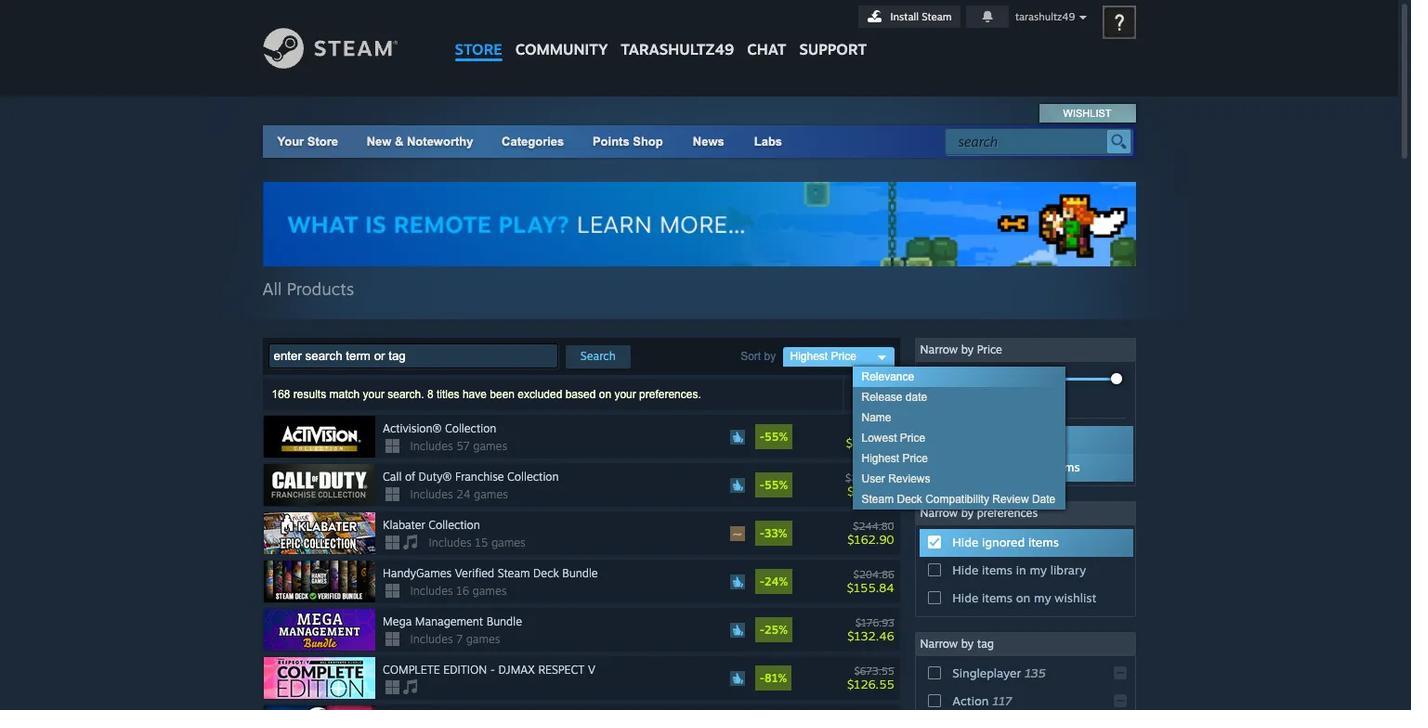 Task type: vqa. For each thing, say whether or not it's contained in the screenshot.
Global Menu navigation
no



Task type: describe. For each thing, give the bounding box(es) containing it.
includes for $478.73
[[410, 488, 453, 502]]

any
[[1000, 390, 1022, 405]]

narrow for any
[[920, 343, 958, 357]]

wishlist
[[1063, 108, 1112, 119]]

call
[[383, 470, 402, 484]]

your store
[[277, 135, 338, 149]]

edition
[[443, 663, 487, 677]]

collection for $162.90
[[429, 519, 480, 532]]

by for narrow by tag
[[961, 637, 974, 651]]

search
[[581, 349, 616, 363]]

&
[[395, 135, 404, 149]]

results
[[293, 388, 326, 401]]

store
[[455, 40, 502, 59]]

to
[[1008, 460, 1019, 475]]

-81%
[[760, 672, 787, 686]]

168
[[272, 388, 290, 401]]

3 narrow from the top
[[920, 637, 958, 651]]

singleplayer
[[953, 666, 1021, 681]]

-25%
[[760, 624, 788, 637]]

7
[[456, 633, 463, 647]]

1 vertical spatial on
[[1016, 591, 1031, 606]]

handygames verified steam deck bundle
[[383, 567, 598, 581]]

my for in
[[1030, 563, 1047, 578]]

install steam
[[891, 10, 952, 23]]

items right play
[[1050, 460, 1080, 475]]

been
[[490, 388, 515, 401]]

24
[[456, 488, 471, 502]]

$126.55
[[847, 677, 894, 692]]

support link
[[793, 0, 873, 63]]

price up relevance link
[[977, 343, 1002, 357]]

search.
[[388, 388, 424, 401]]

community
[[515, 40, 608, 59]]

$244.80
[[853, 520, 894, 533]]

steam inside the relevance release date name lowest price highest price user reviews steam deck compatibility review date
[[862, 493, 894, 506]]

$176.93 $132.46
[[847, 617, 894, 643]]

sort
[[741, 350, 761, 363]]

singleplayer 135
[[953, 666, 1046, 681]]

tarashultz49 link
[[614, 0, 741, 67]]

items down hide items in my library
[[982, 591, 1013, 606]]

hide free to play items
[[953, 460, 1080, 475]]

date
[[1032, 493, 1056, 506]]

labs link
[[739, 125, 797, 158]]

library
[[1051, 563, 1086, 578]]

55% for $430.46
[[765, 430, 788, 444]]

hide for hide items on my wishlist
[[953, 591, 979, 606]]

preferences
[[977, 506, 1038, 520]]

v
[[588, 663, 595, 677]]

call of duty® franchise collection
[[383, 470, 559, 484]]

by for narrow by price
[[961, 343, 974, 357]]

your store link
[[277, 135, 338, 149]]

-55% for $478.73
[[760, 479, 788, 493]]

games for $430.46
[[473, 440, 507, 453]]

$960.47
[[854, 423, 894, 436]]

0 vertical spatial tarashultz49
[[1015, 10, 1075, 23]]

points shop link
[[578, 125, 678, 158]]

-55% for $430.46
[[760, 430, 788, 444]]

$132.46
[[847, 629, 894, 643]]

user reviews link
[[852, 469, 1065, 490]]

0 vertical spatial highest
[[790, 350, 828, 363]]

deck inside the relevance release date name lowest price highest price user reviews steam deck compatibility review date
[[897, 493, 922, 506]]

- for $132.46
[[760, 624, 765, 637]]

hide ignored items
[[953, 535, 1059, 550]]

$673.55 $126.55
[[847, 665, 894, 692]]

complete
[[383, 663, 440, 677]]

based
[[566, 388, 596, 401]]

excluded
[[518, 388, 562, 401]]

8
[[427, 388, 434, 401]]

djmax
[[499, 663, 535, 677]]

24%
[[765, 575, 788, 589]]

- for $155.84
[[760, 575, 765, 589]]

price right the any
[[1025, 390, 1053, 405]]

1 your from the left
[[363, 388, 385, 401]]

install steam link
[[858, 6, 960, 28]]

management
[[415, 615, 483, 629]]

lowest
[[862, 432, 897, 445]]

- for $162.90
[[760, 527, 765, 541]]

name
[[862, 412, 891, 425]]

preferences.
[[639, 388, 701, 401]]

action 117
[[953, 694, 1012, 709]]

includes 24 games
[[410, 488, 508, 502]]

price up reviews
[[903, 453, 928, 466]]

products
[[287, 279, 354, 299]]

0 horizontal spatial on
[[599, 388, 611, 401]]

2 your from the left
[[614, 388, 636, 401]]

narrow by tag
[[920, 637, 994, 651]]

relevance link
[[852, 367, 1065, 388]]

1 vertical spatial deck
[[533, 567, 559, 581]]

handygames
[[383, 567, 452, 581]]

narrow for hide
[[920, 506, 958, 520]]

points
[[593, 135, 630, 149]]

play
[[1023, 460, 1046, 475]]

release date link
[[852, 388, 1065, 408]]

includes for $430.46
[[410, 440, 453, 453]]

match
[[329, 388, 360, 401]]

games for $478.73
[[474, 488, 508, 502]]

wishlist
[[1055, 591, 1097, 606]]

points shop
[[593, 135, 663, 149]]

complete edition - djmax respect v
[[383, 663, 595, 677]]

user
[[862, 473, 885, 486]]

- left 'djmax'
[[490, 663, 495, 677]]

135
[[1025, 666, 1046, 681]]

$478.73
[[848, 484, 894, 499]]

duty®
[[419, 470, 452, 484]]

168 results match your search. 8 titles have been excluded based on your preferences.
[[272, 388, 701, 401]]

includes 57 games
[[410, 440, 507, 453]]



Task type: locate. For each thing, give the bounding box(es) containing it.
new & noteworthy
[[367, 135, 473, 149]]

steam right install
[[922, 10, 952, 23]]

15
[[475, 536, 488, 550]]

reviews
[[888, 473, 931, 486]]

4 hide from the top
[[953, 591, 979, 606]]

-55% up -33%
[[760, 479, 788, 493]]

games right 57 at the left of the page
[[473, 440, 507, 453]]

my right in
[[1030, 563, 1047, 578]]

- for $478.73
[[760, 479, 765, 493]]

verified
[[455, 567, 494, 581]]

franchise
[[455, 470, 504, 484]]

57
[[456, 440, 470, 453]]

- for $126.55
[[760, 672, 765, 686]]

-
[[760, 430, 765, 444], [760, 479, 765, 493], [760, 527, 765, 541], [760, 575, 765, 589], [760, 624, 765, 637], [490, 663, 495, 677], [760, 672, 765, 686]]

3 hide from the top
[[953, 563, 979, 578]]

games for $155.84
[[473, 584, 507, 598]]

by for narrow by preferences
[[961, 506, 974, 520]]

of
[[405, 470, 415, 484]]

new & noteworthy link
[[367, 135, 473, 149]]

collection for $430.46
[[445, 422, 497, 436]]

collection right franchise
[[507, 470, 559, 484]]

2 vertical spatial narrow
[[920, 637, 958, 651]]

on
[[599, 388, 611, 401], [1016, 591, 1031, 606]]

by right sort
[[764, 350, 776, 363]]

narrow by price
[[920, 343, 1002, 357]]

includes down the management
[[410, 633, 453, 647]]

steam right verified at left bottom
[[498, 567, 530, 581]]

$176.93
[[856, 617, 894, 630]]

hide up narrow by tag
[[953, 591, 979, 606]]

1 horizontal spatial deck
[[897, 493, 922, 506]]

bundle
[[562, 567, 598, 581], [487, 615, 522, 629]]

1 vertical spatial narrow
[[920, 506, 958, 520]]

2 horizontal spatial steam
[[922, 10, 952, 23]]

by down user reviews link
[[961, 506, 974, 520]]

includes for $155.84
[[410, 584, 453, 598]]

- for $430.46
[[760, 430, 765, 444]]

0 vertical spatial my
[[1030, 563, 1047, 578]]

1 vertical spatial bundle
[[487, 615, 522, 629]]

on down in
[[1016, 591, 1031, 606]]

highest price
[[790, 350, 857, 363]]

1 narrow from the top
[[920, 343, 958, 357]]

hide for hide ignored items
[[953, 535, 979, 550]]

2 55% from the top
[[765, 479, 788, 493]]

your right match
[[363, 388, 385, 401]]

1 hide from the top
[[953, 460, 979, 475]]

highest right sort by
[[790, 350, 828, 363]]

2 -55% from the top
[[760, 479, 788, 493]]

includes for $132.46
[[410, 633, 453, 647]]

-24%
[[760, 575, 788, 589]]

None text field
[[268, 344, 558, 369]]

steam
[[922, 10, 952, 23], [862, 493, 894, 506], [498, 567, 530, 581]]

your
[[363, 388, 385, 401], [614, 388, 636, 401]]

hide down narrow by preferences
[[953, 535, 979, 550]]

$204.86
[[854, 568, 894, 581]]

55% for $478.73
[[765, 479, 788, 493]]

narrow up relevance link
[[920, 343, 958, 357]]

0 vertical spatial on
[[599, 388, 611, 401]]

hide left "free"
[[953, 460, 979, 475]]

deck down reviews
[[897, 493, 922, 506]]

highest inside the relevance release date name lowest price highest price user reviews steam deck compatibility review date
[[862, 453, 900, 466]]

1 horizontal spatial on
[[1016, 591, 1031, 606]]

1 vertical spatial my
[[1034, 591, 1051, 606]]

narrow left tag
[[920, 637, 958, 651]]

items left in
[[982, 563, 1013, 578]]

in
[[1016, 563, 1026, 578]]

my left wishlist
[[1034, 591, 1051, 606]]

2 hide from the top
[[953, 535, 979, 550]]

by left tag
[[961, 637, 974, 651]]

search text field
[[958, 130, 1102, 154]]

- up -24%
[[760, 527, 765, 541]]

hide down the hide ignored items
[[953, 563, 979, 578]]

categories link
[[502, 135, 564, 149]]

$155.84
[[847, 580, 894, 595]]

1 horizontal spatial steam
[[862, 493, 894, 506]]

have
[[463, 388, 487, 401]]

0 horizontal spatial highest
[[790, 350, 828, 363]]

- down -25%
[[760, 672, 765, 686]]

-55%
[[760, 430, 788, 444], [760, 479, 788, 493]]

- down -33%
[[760, 575, 765, 589]]

support
[[799, 40, 867, 59]]

highest price link
[[783, 348, 894, 367], [852, 449, 1065, 469]]

0 horizontal spatial bundle
[[487, 615, 522, 629]]

steam deck compatibility review date link
[[852, 490, 1065, 510]]

2 narrow from the top
[[920, 506, 958, 520]]

new
[[367, 135, 391, 149]]

- down sort by
[[760, 430, 765, 444]]

-55% down sort by
[[760, 430, 788, 444]]

sort by
[[741, 350, 776, 363]]

klabater
[[383, 519, 425, 532]]

free
[[982, 460, 1004, 475]]

labs
[[754, 135, 782, 149]]

wishlist link
[[1040, 104, 1135, 123]]

1 55% from the top
[[765, 430, 788, 444]]

relevance
[[862, 371, 914, 384]]

2 vertical spatial steam
[[498, 567, 530, 581]]

-33%
[[760, 527, 787, 541]]

noteworthy
[[407, 135, 473, 149]]

activision® collection
[[383, 422, 497, 436]]

community link
[[509, 0, 614, 67]]

1 vertical spatial tarashultz49
[[621, 40, 734, 59]]

33%
[[765, 527, 787, 541]]

your right based
[[614, 388, 636, 401]]

mega management bundle
[[383, 615, 522, 629]]

includes down handygames
[[410, 584, 453, 598]]

$244.80 $162.90
[[848, 520, 894, 547]]

shop
[[633, 135, 663, 149]]

0 vertical spatial deck
[[897, 493, 922, 506]]

1 horizontal spatial bundle
[[562, 567, 598, 581]]

on right based
[[599, 388, 611, 401]]

hide items on my wishlist
[[953, 591, 1097, 606]]

0 vertical spatial -55%
[[760, 430, 788, 444]]

includes 15 games
[[429, 536, 526, 550]]

0 horizontal spatial tarashultz49
[[621, 40, 734, 59]]

2 vertical spatial collection
[[429, 519, 480, 532]]

highest down $430.46
[[862, 453, 900, 466]]

1 vertical spatial -55%
[[760, 479, 788, 493]]

1 horizontal spatial highest
[[862, 453, 900, 466]]

narrow down user reviews link
[[920, 506, 958, 520]]

collection up includes 15 games
[[429, 519, 480, 532]]

1 vertical spatial collection
[[507, 470, 559, 484]]

highest price link up steam deck compatibility review date link
[[852, 449, 1065, 469]]

includes down duty®
[[410, 488, 453, 502]]

store
[[307, 135, 338, 149]]

81%
[[765, 672, 787, 686]]

1 vertical spatial highest price link
[[852, 449, 1065, 469]]

0 vertical spatial 55%
[[765, 430, 788, 444]]

0 vertical spatial highest price link
[[783, 348, 894, 367]]

categories
[[502, 135, 564, 149]]

name link
[[852, 408, 1065, 428]]

my for on
[[1034, 591, 1051, 606]]

by for sort by
[[764, 350, 776, 363]]

narrow by preferences
[[920, 506, 1038, 520]]

collection
[[445, 422, 497, 436], [507, 470, 559, 484], [429, 519, 480, 532]]

$1,069.60 $478.73
[[846, 472, 894, 499]]

items up hide items in my library
[[1028, 535, 1059, 550]]

review
[[992, 493, 1029, 506]]

chat
[[747, 40, 786, 59]]

0 vertical spatial bundle
[[562, 567, 598, 581]]

tarashultz49
[[1015, 10, 1075, 23], [621, 40, 734, 59]]

55%
[[765, 430, 788, 444], [765, 479, 788, 493]]

by
[[961, 343, 974, 357], [764, 350, 776, 363], [961, 506, 974, 520], [961, 637, 974, 651]]

relevance release date name lowest price highest price user reviews steam deck compatibility review date
[[862, 371, 1056, 506]]

includes down klabater collection
[[429, 536, 472, 550]]

date
[[906, 391, 927, 404]]

1 -55% from the top
[[760, 430, 788, 444]]

games for $132.46
[[466, 633, 500, 647]]

deck right verified at left bottom
[[533, 567, 559, 581]]

0 vertical spatial narrow
[[920, 343, 958, 357]]

1 vertical spatial steam
[[862, 493, 894, 506]]

compatibility
[[926, 493, 989, 506]]

news link
[[678, 125, 739, 158]]

includes down activision® collection on the left bottom of the page
[[410, 440, 453, 453]]

1 vertical spatial 55%
[[765, 479, 788, 493]]

1 horizontal spatial your
[[614, 388, 636, 401]]

$960.47 $430.46
[[846, 423, 894, 450]]

collection up 57 at the left of the page
[[445, 422, 497, 436]]

price up the $960.47
[[831, 350, 857, 363]]

16
[[456, 584, 469, 598]]

highest price link up relevance
[[783, 348, 894, 367]]

55% up '33%'
[[765, 479, 788, 493]]

$204.86 $155.84
[[847, 568, 894, 595]]

games down franchise
[[474, 488, 508, 502]]

117
[[992, 694, 1012, 709]]

0 horizontal spatial your
[[363, 388, 385, 401]]

includes 7 games
[[410, 633, 500, 647]]

by up relevance link
[[961, 343, 974, 357]]

games right 7
[[466, 633, 500, 647]]

hide for hide free to play items
[[953, 460, 979, 475]]

respect
[[538, 663, 585, 677]]

$162.90
[[848, 532, 894, 547]]

games down handygames verified steam deck bundle
[[473, 584, 507, 598]]

0 vertical spatial collection
[[445, 422, 497, 436]]

0 vertical spatial steam
[[922, 10, 952, 23]]

0 horizontal spatial steam
[[498, 567, 530, 581]]

price right lowest
[[900, 432, 926, 445]]

0 horizontal spatial deck
[[533, 567, 559, 581]]

install
[[891, 10, 919, 23]]

any price
[[1000, 390, 1053, 405]]

1 horizontal spatial tarashultz49
[[1015, 10, 1075, 23]]

deck
[[897, 493, 922, 506], [533, 567, 559, 581]]

1 vertical spatial highest
[[862, 453, 900, 466]]

55% down sort by
[[765, 430, 788, 444]]

- up -81% at right
[[760, 624, 765, 637]]

steam down user
[[862, 493, 894, 506]]

ignored
[[982, 535, 1025, 550]]

includes 16 games
[[410, 584, 507, 598]]

games right 15
[[491, 536, 526, 550]]

- up -33%
[[760, 479, 765, 493]]

hide for hide items in my library
[[953, 563, 979, 578]]



